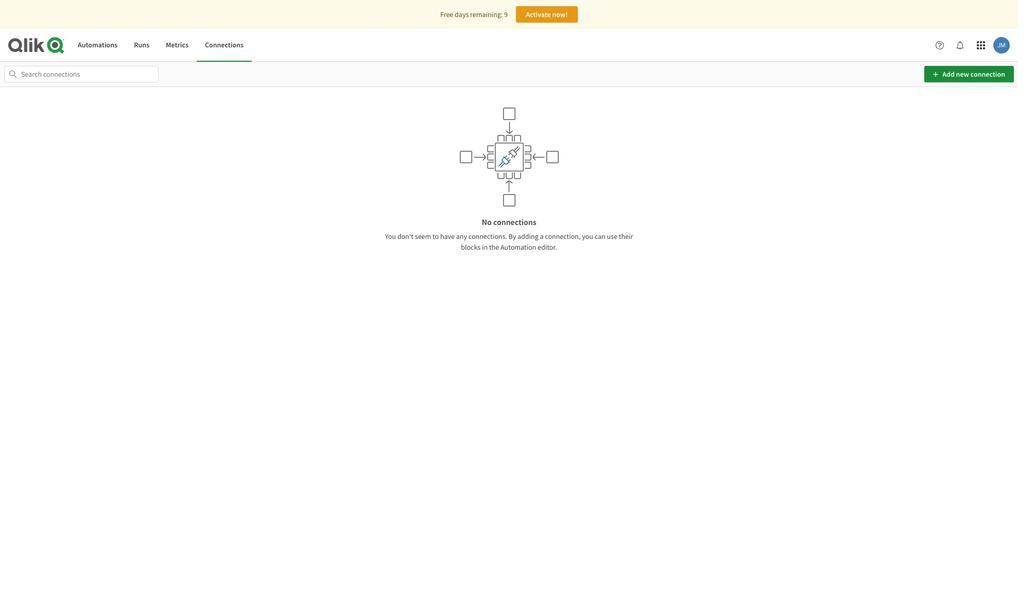 Task type: vqa. For each thing, say whether or not it's contained in the screenshot.
Runs 'Button'
yes



Task type: locate. For each thing, give the bounding box(es) containing it.
add
[[942, 70, 955, 79]]

you
[[582, 232, 593, 241]]

have
[[440, 232, 455, 241]]

add new connection
[[941, 70, 1005, 79]]

can
[[595, 232, 605, 241]]

activate
[[526, 10, 551, 19]]

no connections you don't seem to have any connections. by adding a connection, you can use their blocks in the automation editor.
[[385, 217, 633, 252]]

automation
[[501, 242, 536, 252]]

no
[[482, 217, 492, 227]]

connections
[[493, 217, 536, 227]]

now!
[[552, 10, 568, 19]]

connection,
[[545, 232, 581, 241]]

9
[[504, 10, 508, 19]]

tab list
[[70, 29, 252, 62]]

by
[[509, 232, 516, 241]]

automations
[[78, 40, 117, 50]]

tab list containing automations
[[70, 29, 252, 62]]

a
[[540, 232, 544, 241]]

runs
[[134, 40, 149, 50]]

use
[[607, 232, 617, 241]]



Task type: describe. For each thing, give the bounding box(es) containing it.
in
[[482, 242, 488, 252]]

automations button
[[70, 29, 126, 62]]

activate now! link
[[516, 6, 578, 23]]

editor.
[[538, 242, 557, 252]]

days
[[455, 10, 469, 19]]

connections
[[205, 40, 244, 50]]

connection
[[971, 70, 1005, 79]]

plus image
[[933, 72, 938, 78]]

blocks
[[461, 242, 481, 252]]

the
[[489, 242, 499, 252]]

jeremy miller image
[[993, 37, 1010, 54]]

connections.
[[469, 232, 507, 241]]

metrics button
[[158, 29, 197, 62]]

to
[[433, 232, 439, 241]]

metrics
[[166, 40, 188, 50]]

activate now!
[[526, 10, 568, 19]]

new
[[956, 70, 969, 79]]

adding
[[517, 232, 538, 241]]

seem
[[415, 232, 431, 241]]

add new connection button
[[925, 66, 1014, 82]]

free
[[440, 10, 453, 19]]

any
[[456, 232, 467, 241]]

runs button
[[126, 29, 158, 62]]

Search connections search field
[[4, 66, 159, 82]]

you
[[385, 232, 396, 241]]

connections button
[[197, 29, 252, 62]]

their
[[619, 232, 633, 241]]

free days remaining: 9
[[440, 10, 508, 19]]

remaining:
[[470, 10, 503, 19]]

don't
[[397, 232, 413, 241]]



